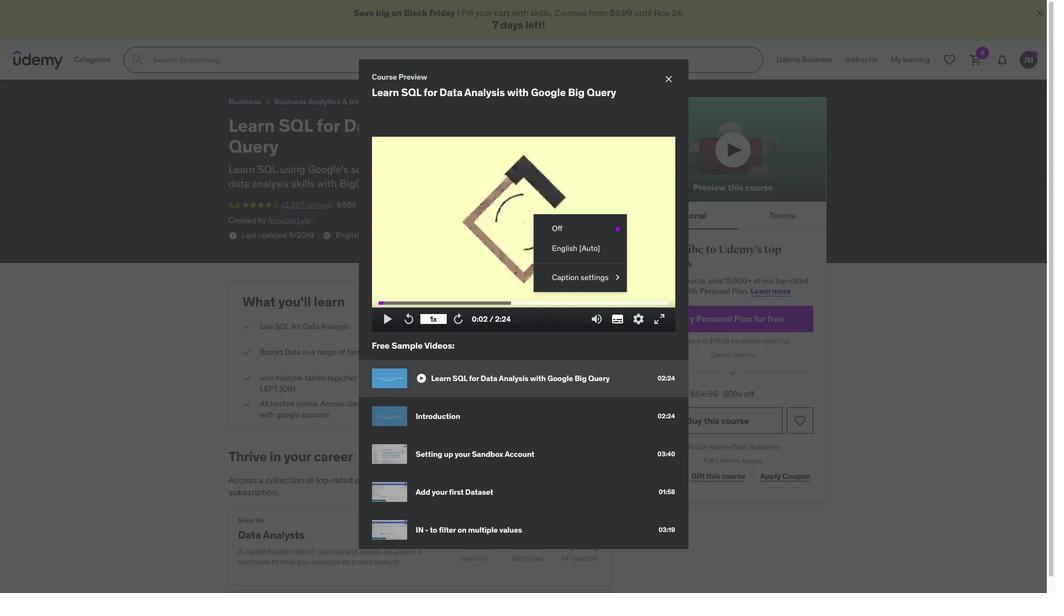 Task type: locate. For each thing, give the bounding box(es) containing it.
multiple inside learn sql for data analysis with google big query dialog
[[468, 525, 498, 535]]

menu containing off
[[534, 215, 626, 292]]

0 vertical spatial small image
[[612, 272, 623, 283]]

0 vertical spatial &
[[343, 97, 347, 107]]

0 vertical spatial data
[[435, 163, 456, 176]]

analyst.
[[375, 557, 401, 567]]

until
[[635, 7, 652, 18]]

1 horizontal spatial small image
[[612, 272, 623, 283]]

curated inside "great for data analysts a curated collection of courses and hands-on practice exercises to help you advance as a data analyst."
[[245, 547, 271, 557]]

1 horizontal spatial e.g
[[563, 373, 573, 383]]

collection down thrive in your career
[[266, 475, 304, 486]]

on right big
[[391, 7, 402, 18]]

0 horizontal spatial curated
[[245, 547, 271, 557]]

1 vertical spatial to
[[430, 525, 437, 535]]

google
[[146, 5, 176, 16], [531, 86, 566, 99], [404, 97, 430, 107], [499, 114, 559, 137], [547, 374, 573, 384], [347, 399, 372, 409]]

collection
[[266, 475, 304, 486], [273, 547, 306, 557]]

sql right intelligence on the left top
[[401, 86, 421, 99]]

get
[[653, 276, 665, 286]]

top- inside the access a collection of top-rated courses curated for in-demand roles with a personal plan subscription.
[[315, 475, 332, 486]]

1 vertical spatial e.g
[[563, 373, 573, 383]]

2 vertical spatial more
[[564, 384, 582, 394]]

1 vertical spatial access
[[741, 457, 763, 465]]

english right course language icon
[[336, 230, 361, 240]]

navigate the bigquery user interface & key features
[[445, 321, 595, 342]]

learn down business link
[[229, 114, 275, 137]]

of inside the access a collection of top-rated courses curated for in-demand roles with a personal plan subscription.
[[306, 475, 313, 486]]

0 vertical spatial collection
[[266, 475, 304, 486]]

2 horizontal spatial business
[[802, 55, 832, 65]]

business for business link
[[229, 97, 261, 107]]

2 horizontal spatial english
[[552, 243, 577, 253]]

of left our
[[754, 276, 761, 286]]

02:24 down $10.99
[[658, 412, 675, 421]]

1 horizontal spatial xsmall image
[[242, 347, 251, 358]]

xsmall image left use
[[242, 321, 251, 332]]

0 horizontal spatial access
[[229, 475, 257, 486]]

courses inside "great for data analysts a curated collection of courses and hands-on practice exercises to help you advance as a data analyst."
[[317, 547, 344, 557]]

plan
[[734, 313, 752, 324], [561, 475, 579, 486]]

data right analytics
[[435, 163, 456, 176]]

&
[[343, 97, 347, 107], [575, 321, 580, 331]]

of up 'where,'
[[469, 347, 476, 357]]

0 horizontal spatial join
[[279, 384, 296, 394]]

starting at $16.58 per month after trial cancel anytime
[[677, 337, 790, 359]]

1 range from the top
[[445, 347, 467, 357]]

left
[[260, 384, 278, 394]]

0 vertical spatial range
[[445, 347, 467, 357]]

1 horizontal spatial learn sql for data analysis with google big query
[[431, 374, 610, 384]]

anytime
[[732, 350, 756, 359]]

data analysts link
[[238, 529, 304, 542]]

xsmall image for range of sql statement e.g select, where, order by, group by and more
[[428, 347, 436, 358]]

exercises down hands-
[[511, 553, 543, 563]]

top- inside get this course, plus 11,000+ of our top-rated courses, with personal plan.
[[775, 276, 790, 286]]

0 vertical spatial preview
[[399, 72, 427, 82]]

range for range of sql statement e.g select, where, order by, group by and more
[[445, 347, 467, 357]]

2 vertical spatial data
[[358, 557, 373, 567]]

1 horizontal spatial english
[[383, 230, 409, 240]]

0 vertical spatial access
[[320, 399, 345, 409]]

small image inside caption settings popup button
[[612, 272, 623, 283]]

analytics left intelligence on the left top
[[308, 97, 341, 107]]

sql
[[34, 5, 51, 16], [401, 86, 421, 99], [279, 114, 313, 137], [258, 163, 277, 176], [275, 321, 290, 331], [478, 347, 492, 357], [478, 373, 492, 383], [453, 374, 467, 384]]

multiple inside join multiple tables together with join and left join
[[275, 373, 303, 383]]

2 vertical spatial course
[[722, 472, 746, 482]]

try personal plan for free link
[[653, 306, 813, 332]]

analytics
[[392, 163, 433, 176]]

a down account
[[518, 475, 523, 486]]

1 horizontal spatial analytics
[[494, 373, 525, 383]]

0 vertical spatial join
[[375, 373, 391, 383]]

02:24 up $10.99
[[658, 374, 675, 383]]

range up 'where,'
[[445, 347, 467, 357]]

$10.99 $54.99 80% off
[[653, 387, 755, 400]]

analytics up sum(),
[[494, 373, 525, 383]]

[auto] right "closed captions" "image"
[[411, 230, 431, 240]]

on inside 580+ hands-on exercises
[[537, 543, 545, 552]]

more down min(),
[[564, 384, 582, 394]]

personal up subscribe at right
[[671, 210, 707, 221]]

0 horizontal spatial e.g
[[531, 347, 542, 357]]

1 vertical spatial collection
[[273, 547, 306, 557]]

1 vertical spatial curated
[[245, 547, 271, 557]]

1 vertical spatial join
[[279, 384, 296, 394]]

filter
[[439, 525, 456, 535]]

1 horizontal spatial join
[[375, 373, 391, 383]]

-
[[425, 525, 428, 535]]

values
[[499, 525, 522, 535]]

apply
[[760, 472, 781, 482]]

your inside "learn sql for data analysis with google big query learn sql using google's scalable analytics data warehouse. super charge your data analysis skills with bigquery"
[[579, 163, 599, 176]]

1 horizontal spatial access
[[320, 399, 345, 409]]

this right the buy
[[704, 415, 719, 426]]

using
[[280, 163, 305, 176]]

menu
[[534, 215, 626, 292]]

sql up order
[[478, 347, 492, 357]]

on inside "great for data analysts a curated collection of courses and hands-on practice exercises to help you advance as a data analyst."
[[384, 547, 393, 557]]

english
[[336, 230, 361, 240], [383, 230, 409, 240], [552, 243, 577, 253]]

hands-
[[360, 547, 384, 557]]

course up teams
[[745, 182, 773, 193]]

of up 'you'
[[308, 547, 315, 557]]

preview up personal button at the right top
[[693, 182, 726, 193]]

multiple right join
[[275, 373, 303, 383]]

rated
[[790, 276, 808, 286], [332, 475, 353, 486]]

of down thrive in your career
[[306, 475, 313, 486]]

course for gift this course
[[722, 472, 746, 482]]

learn sql for data analysis with google big query
[[9, 5, 219, 16], [431, 374, 610, 384]]

0 vertical spatial more
[[772, 287, 791, 296]]

xsmall image left export
[[242, 347, 251, 358]]

0 horizontal spatial data
[[229, 177, 249, 190]]

your right charge
[[579, 163, 599, 176]]

tables
[[305, 373, 326, 383]]

range of sql statement e.g select, where, order by, group by and more
[[445, 347, 590, 368]]

2 horizontal spatial to
[[706, 243, 717, 257]]

|
[[457, 7, 460, 18]]

0 vertical spatial in
[[303, 347, 309, 357]]

advance
[[311, 557, 340, 567]]

1 horizontal spatial plan
[[734, 313, 752, 324]]

and up the as
[[345, 547, 358, 557]]

sql right use
[[275, 321, 290, 331]]

learn sql for data analysis with google big query up count()
[[431, 374, 610, 384]]

a inside "great for data analysts a curated collection of courses and hands-on practice exercises to help you advance as a data analyst."
[[352, 557, 356, 567]]

bigquery
[[431, 97, 465, 107], [340, 177, 383, 190], [491, 321, 523, 331], [373, 399, 406, 409]]

1 horizontal spatial top-
[[775, 276, 790, 286]]

this for preview
[[728, 182, 743, 193]]

1 horizontal spatial [auto]
[[579, 243, 600, 253]]

0 horizontal spatial in
[[270, 449, 281, 466]]

ratings)
[[306, 200, 332, 210]]

xsmall image for range of sql analytics functions e.g min(), max(), avg(), sum(), count() and more
[[428, 373, 436, 384]]

2 02:24 from the top
[[658, 412, 675, 421]]

& left key at the right of the page
[[575, 321, 580, 331]]

personal down plus
[[700, 287, 730, 296]]

e.g inside 'range of sql analytics functions e.g min(), max(), avg(), sum(), count() and more'
[[563, 373, 573, 383]]

more up min(),
[[572, 358, 590, 368]]

1 horizontal spatial preview
[[693, 182, 726, 193]]

curated right the a
[[245, 547, 271, 557]]

english down off
[[552, 243, 577, 253]]

use
[[260, 321, 273, 331]]

0 horizontal spatial business
[[229, 97, 261, 107]]

2 horizontal spatial access
[[741, 457, 763, 465]]

or
[[730, 368, 736, 377]]

0 vertical spatial xsmall image
[[229, 231, 237, 240]]

0 vertical spatial english [auto]
[[383, 230, 431, 240]]

1 vertical spatial more
[[572, 358, 590, 368]]

export
[[260, 347, 283, 357]]

xsmall image for navigate the bigquery user interface & key features
[[428, 321, 436, 332]]

and inside range of sql statement e.g select, where, order by, group by and more
[[558, 358, 571, 368]]

at
[[702, 337, 708, 345]]

udemy's
[[719, 243, 762, 257]]

0 horizontal spatial learn sql for data analysis with google big query
[[9, 5, 219, 16]]

0 horizontal spatial preview
[[399, 72, 427, 82]]

more for range of sql statement e.g select, where, order by, group by and more
[[572, 358, 590, 368]]

english [auto] right "closed captions" "image"
[[383, 230, 431, 240]]

on
[[391, 7, 402, 18], [458, 525, 467, 535], [537, 543, 545, 552], [384, 547, 393, 557]]

left!
[[526, 18, 545, 32]]

courses
[[653, 257, 693, 271], [355, 475, 386, 486], [317, 547, 344, 557], [460, 553, 487, 563], [571, 553, 598, 563]]

courses inside the 60+ relevant courses
[[460, 553, 487, 563]]

exercises down the a
[[238, 557, 270, 567]]

1 vertical spatial xsmall image
[[242, 347, 251, 358]]

great
[[238, 517, 255, 525]]

query inside course preview learn sql for data analysis with google big query
[[587, 86, 616, 99]]

join up hosted
[[279, 384, 296, 394]]

0:02 / 2:24
[[472, 314, 511, 324]]

learn sql for data analysis with google big query learn sql using google's scalable analytics data warehouse. super charge your data analysis skills with bigquery
[[229, 114, 599, 190]]

money-
[[710, 443, 732, 451]]

try personal plan for free
[[682, 313, 784, 324]]

sql inside 'range of sql analytics functions e.g min(), max(), avg(), sum(), count() and more'
[[478, 373, 492, 383]]

1x button
[[420, 310, 447, 329]]

big inside "learn sql for data analysis with google big query learn sql using google's scalable analytics data warehouse. super charge your data analysis skills with bigquery"
[[562, 114, 590, 137]]

from
[[589, 7, 607, 18]]

2 vertical spatial access
[[229, 475, 257, 486]]

google inside all hosted online. access google bigquery with google account
[[347, 399, 372, 409]]

1 vertical spatial course
[[721, 415, 749, 426]]

0 horizontal spatial to
[[272, 557, 279, 567]]

1 horizontal spatial curated
[[388, 475, 418, 486]]

udemy business
[[777, 55, 832, 65]]

access up account
[[320, 399, 345, 409]]

small image down the free sample videos: at the left
[[416, 373, 427, 384]]

1 horizontal spatial exercises
[[511, 553, 543, 563]]

our
[[762, 276, 774, 286]]

[auto] down off button
[[579, 243, 600, 253]]

more inside range of sql statement e.g select, where, order by, group by and more
[[572, 358, 590, 368]]

career
[[314, 449, 353, 466]]

plan.
[[732, 287, 749, 296]]

group
[[518, 358, 544, 368]]

more inside 'range of sql analytics functions e.g min(), max(), avg(), sum(), count() and more'
[[564, 384, 582, 394]]

sample
[[392, 340, 423, 351]]

0 vertical spatial top-
[[775, 276, 790, 286]]

2 horizontal spatial data
[[435, 163, 456, 176]]

query inside "learn sql for data analysis with google big query learn sql using google's scalable analytics data warehouse. super charge your data analysis skills with bigquery"
[[229, 135, 279, 158]]

google inside course preview learn sql for data analysis with google big query
[[531, 86, 566, 99]]

xsmall image
[[229, 231, 237, 240], [242, 347, 251, 358]]

0 vertical spatial plan
[[734, 313, 752, 324]]

in left range at the bottom left of page
[[303, 347, 309, 357]]

small image
[[612, 272, 623, 283], [416, 373, 427, 384]]

per
[[731, 337, 741, 345]]

and inside 'range of sql analytics functions e.g min(), max(), avg(), sum(), count() and more'
[[550, 384, 563, 394]]

tab list
[[640, 202, 827, 230]]

wishlist image
[[794, 415, 807, 428]]

0 horizontal spatial multiple
[[275, 373, 303, 383]]

created by annabel lyle
[[229, 215, 310, 225]]

rated down career
[[332, 475, 353, 486]]

on right 580+
[[537, 543, 545, 552]]

e.g up group at the bottom of page
[[531, 347, 542, 357]]

analysis
[[89, 5, 123, 16], [464, 86, 505, 99], [386, 114, 455, 137], [321, 321, 349, 331], [499, 374, 528, 384]]

more down our
[[772, 287, 791, 296]]

11,000+
[[725, 276, 752, 286]]

personal up $16.58
[[696, 313, 732, 324]]

rated inside the access a collection of top-rated courses curated for in-demand roles with a personal plan subscription.
[[332, 475, 353, 486]]

0 horizontal spatial rated
[[332, 475, 353, 486]]

1 horizontal spatial rated
[[790, 276, 808, 286]]

this up teams button
[[728, 182, 743, 193]]

your down the in-
[[432, 487, 447, 497]]

last updated 9/2019
[[242, 230, 314, 240]]

1 vertical spatial top-
[[315, 475, 332, 486]]

0 horizontal spatial top-
[[315, 475, 332, 486]]

bigquery inside all hosted online. access google bigquery with google account
[[373, 399, 406, 409]]

e.g left min(),
[[563, 373, 573, 383]]

0 horizontal spatial small image
[[416, 373, 427, 384]]

range inside 'range of sql analytics functions e.g min(), max(), avg(), sum(), count() and more'
[[445, 373, 467, 383]]

access down back
[[741, 457, 763, 465]]

fill
[[462, 7, 473, 18]]

xsmall image left last
[[229, 231, 237, 240]]

1 horizontal spatial multiple
[[468, 525, 498, 535]]

data
[[67, 5, 87, 16], [440, 86, 462, 99], [344, 114, 383, 137], [303, 321, 319, 331], [285, 347, 301, 357], [481, 374, 497, 384], [238, 529, 261, 542]]

0 vertical spatial learn sql for data analysis with google big query
[[9, 5, 219, 16]]

courses inside the access a collection of top-rated courses curated for in-demand roles with a personal plan subscription.
[[355, 475, 386, 486]]

1 vertical spatial rated
[[332, 475, 353, 486]]

0 horizontal spatial plan
[[561, 475, 579, 486]]

online.
[[296, 399, 319, 409]]

in right thrive
[[270, 449, 281, 466]]

0 vertical spatial multiple
[[275, 373, 303, 383]]

to left help
[[272, 557, 279, 567]]

english [auto] down off button
[[552, 243, 600, 253]]

small image right settings
[[612, 272, 623, 283]]

0 vertical spatial rated
[[790, 276, 808, 286]]

of inside 'range of sql analytics functions e.g min(), max(), avg(), sum(), count() and more'
[[469, 373, 476, 383]]

access up subscription.
[[229, 475, 257, 486]]

top- right our
[[775, 276, 790, 286]]

and down sample
[[393, 373, 406, 383]]

1 horizontal spatial &
[[575, 321, 580, 331]]

1 horizontal spatial english [auto]
[[552, 243, 600, 253]]

more for range of sql analytics functions e.g min(), max(), avg(), sum(), count() and more
[[564, 384, 582, 394]]

0 horizontal spatial [auto]
[[411, 230, 431, 240]]

of down the avg.
[[562, 553, 569, 563]]

range for range of sql analytics functions e.g min(), max(), avg(), sum(), count() and more
[[445, 373, 467, 383]]

preview inside course preview learn sql for data analysis with google big query
[[399, 72, 427, 82]]

03:19
[[659, 526, 675, 534]]

data down hands-
[[358, 557, 373, 567]]

rated up learn more link
[[790, 276, 808, 286]]

0 vertical spatial curated
[[388, 475, 418, 486]]

1 vertical spatial plan
[[561, 475, 579, 486]]

setting up your sandbox account
[[416, 450, 534, 459]]

xsmall image
[[263, 98, 272, 107], [242, 321, 251, 332], [428, 321, 436, 332], [428, 347, 436, 358], [242, 373, 251, 384], [428, 373, 436, 384], [242, 399, 251, 410]]

xsmall image right sample
[[428, 347, 436, 358]]

on right filter at the bottom of page
[[458, 525, 467, 535]]

a right the as
[[352, 557, 356, 567]]

of right range at the bottom left of page
[[338, 347, 345, 357]]

the
[[477, 321, 489, 331]]

join down free
[[375, 373, 391, 383]]

sql up avg(),
[[478, 373, 492, 383]]

of up avg(),
[[469, 373, 476, 383]]

2 vertical spatial to
[[272, 557, 279, 567]]

hands-
[[511, 543, 537, 552]]

by
[[546, 358, 556, 368]]

0 horizontal spatial english [auto]
[[383, 230, 431, 240]]

9/2019
[[289, 230, 314, 240]]

english right "closed captions" "image"
[[383, 230, 409, 240]]

range inside range of sql statement e.g select, where, order by, group by and more
[[445, 347, 467, 357]]

on up analyst.
[[384, 547, 393, 557]]

top- down career
[[315, 475, 332, 486]]

xsmall image up videos:
[[428, 321, 436, 332]]

avg(),
[[469, 384, 490, 394]]

1 vertical spatial multiple
[[468, 525, 498, 535]]

preview this course
[[693, 182, 773, 193]]

1 vertical spatial analytics
[[494, 373, 525, 383]]

0 vertical spatial course
[[745, 182, 773, 193]]

teams button
[[738, 202, 827, 229]]

data inside "great for data analysts a curated collection of courses and hands-on practice exercises to help you advance as a data analyst."
[[358, 557, 373, 567]]

1 horizontal spatial data
[[358, 557, 373, 567]]

and down 'select,'
[[558, 358, 571, 368]]

xsmall image for all hosted online. access google bigquery with google account
[[242, 399, 251, 410]]

english inside button
[[552, 243, 577, 253]]

statement
[[494, 347, 529, 357]]

subscribe
[[653, 243, 704, 257]]

thrive in your career element
[[229, 449, 613, 594]]

and down functions at bottom
[[550, 384, 563, 394]]

0 horizontal spatial exercises
[[238, 557, 270, 567]]

personal down account
[[525, 475, 559, 486]]

0 horizontal spatial &
[[343, 97, 347, 107]]

learn down course
[[372, 86, 399, 99]]

this inside get this course, plus 11,000+ of our top-rated courses, with personal plan.
[[667, 276, 680, 286]]

to left udemy's
[[706, 243, 717, 257]]

apply coupon button
[[757, 466, 813, 488]]

intelligence
[[349, 97, 391, 107]]

your left career
[[284, 449, 311, 466]]

google's
[[308, 163, 348, 176]]

this for buy
[[704, 415, 719, 426]]

courses
[[555, 7, 587, 18]]

together
[[328, 373, 357, 383]]

course up back
[[721, 415, 749, 426]]

sandbox
[[472, 450, 503, 459]]

1 vertical spatial &
[[575, 321, 580, 331]]

learn down our
[[751, 287, 771, 296]]

60+ relevant courses
[[460, 529, 490, 563]]

multiple up relevant
[[468, 525, 498, 535]]

xsmall image left all
[[242, 399, 251, 410]]

& left intelligence on the left top
[[343, 97, 347, 107]]

1 vertical spatial data
[[229, 177, 249, 190]]

range up max(),
[[445, 373, 467, 383]]

0 horizontal spatial xsmall image
[[229, 231, 237, 240]]

avg.
[[562, 543, 577, 552]]

learn sql for data analysis with google big query up submit search "image"
[[9, 5, 219, 16]]

data up 4.2
[[229, 177, 249, 190]]

xsmall image left max(),
[[428, 373, 436, 384]]

data inside "great for data analysts a curated collection of courses and hands-on practice exercises to help you advance as a data analyst."
[[238, 529, 261, 542]]

demand
[[444, 475, 476, 486]]

a
[[238, 547, 243, 557]]

1 vertical spatial learn sql for data analysis with google big query
[[431, 374, 610, 384]]

analysis inside course preview learn sql for data analysis with google big query
[[464, 86, 505, 99]]

1 vertical spatial 02:24
[[658, 412, 675, 421]]

of inside range of sql statement e.g select, where, order by, group by and more
[[469, 347, 476, 357]]

1 horizontal spatial to
[[430, 525, 437, 535]]

data
[[435, 163, 456, 176], [229, 177, 249, 190], [358, 557, 373, 567]]

data inside "learn sql for data analysis with google big query learn sql using google's scalable analytics data warehouse. super charge your data analysis skills with bigquery"
[[344, 114, 383, 137]]

your inside save big on black friday | fill your cart with skills. courses from $9.99 until nov 24. 7 days left!
[[475, 7, 492, 18]]

2 range from the top
[[445, 373, 467, 383]]

data inside course preview learn sql for data analysis with google big query
[[440, 86, 462, 99]]

on inside learn sql for data analysis with google big query dialog
[[458, 525, 467, 535]]

0 vertical spatial 02:24
[[658, 374, 675, 383]]

sql inside course preview learn sql for data analysis with google big query
[[401, 86, 421, 99]]

learn sql for data analysis with google big query inside learn sql for data analysis with google big query dialog
[[431, 374, 610, 384]]

this up courses,
[[667, 276, 680, 286]]

e.g
[[531, 347, 542, 357], [563, 373, 573, 383]]

in - to filter on multiple values
[[416, 525, 522, 535]]

1 vertical spatial english [auto]
[[552, 243, 600, 253]]

your right fill
[[475, 7, 492, 18]]

1 vertical spatial range
[[445, 373, 467, 383]]

exercises inside "great for data analysts a curated collection of courses and hands-on practice exercises to help you advance as a data analyst."
[[238, 557, 270, 567]]

1 vertical spatial [auto]
[[579, 243, 600, 253]]

0 vertical spatial e.g
[[531, 347, 542, 357]]

xsmall image left join
[[242, 373, 251, 384]]

gift
[[691, 472, 705, 482]]

to right -
[[430, 525, 437, 535]]

nov
[[654, 7, 670, 18]]

what you'll learn
[[242, 293, 345, 310]]

hosted
[[270, 399, 294, 409]]

1 horizontal spatial business
[[274, 97, 307, 107]]

caption
[[552, 272, 579, 282]]

0 vertical spatial analytics
[[308, 97, 341, 107]]

course
[[372, 72, 397, 82]]

to
[[706, 243, 717, 257], [430, 525, 437, 535], [272, 557, 279, 567]]



Task type: vqa. For each thing, say whether or not it's contained in the screenshot.
SETTINGS
yes



Task type: describe. For each thing, give the bounding box(es) containing it.
personal inside get this course, plus 11,000+ of our top-rated courses, with personal plan.
[[700, 287, 730, 296]]

business link
[[229, 95, 261, 109]]

plan inside the access a collection of top-rated courses curated for in-demand roles with a personal plan subscription.
[[561, 475, 579, 486]]

rated inside get this course, plus 11,000+ of our top-rated courses, with personal plan.
[[790, 276, 808, 286]]

xsmall image for export
[[242, 347, 251, 358]]

and inside join multiple tables together with join and left join
[[393, 373, 406, 383]]

courses inside subscribe to udemy's top courses
[[653, 257, 693, 271]]

navigate
[[445, 321, 476, 331]]

google inside "learn sql for data analysis with google big query learn sql using google's scalable analytics data warehouse. super charge your data analysis skills with bigquery"
[[499, 114, 559, 137]]

bigquery inside navigate the bigquery user interface & key features
[[491, 321, 523, 331]]

user
[[525, 321, 541, 331]]

access inside all hosted online. access google bigquery with google account
[[320, 399, 345, 409]]

1 vertical spatial in
[[270, 449, 281, 466]]

[auto] inside button
[[579, 243, 600, 253]]

use sql for data analysis
[[260, 321, 349, 331]]

first
[[449, 487, 464, 497]]

warehouse.
[[459, 163, 512, 176]]

exercises inside 580+ hands-on exercises
[[511, 553, 543, 563]]

9,585 students
[[337, 200, 389, 210]]

data for data
[[229, 177, 249, 190]]

xsmall image right business link
[[263, 98, 272, 107]]

off
[[552, 224, 562, 234]]

learn sql for data analysis with google big query dialog
[[359, 59, 688, 550]]

close image
[[1034, 8, 1045, 19]]

rewind 5 seconds image
[[402, 313, 415, 326]]

sql up udemy image
[[34, 5, 51, 16]]

0 horizontal spatial analytics
[[308, 97, 341, 107]]

english [auto] inside button
[[552, 243, 600, 253]]

udemy image
[[13, 51, 63, 69]]

580+
[[511, 529, 536, 543]]

progress bar slider
[[378, 297, 669, 310]]

4.2
[[229, 200, 240, 210]]

/
[[489, 314, 493, 324]]

in
[[416, 525, 424, 535]]

google
[[276, 410, 300, 420]]

sql up analysis
[[258, 163, 277, 176]]

udemy
[[777, 55, 800, 65]]

01:58
[[659, 488, 675, 496]]

9,585
[[337, 200, 357, 210]]

personal inside button
[[671, 210, 707, 221]]

play image
[[381, 313, 394, 326]]

subscribe to udemy's top courses
[[653, 243, 781, 271]]

and inside "great for data analysts a curated collection of courses and hands-on practice exercises to help you advance as a data analyst."
[[345, 547, 358, 557]]

learn up analysis
[[229, 163, 255, 176]]

preview this course button
[[640, 97, 827, 202]]

0 horizontal spatial english
[[336, 230, 361, 240]]

menu inside learn sql for data analysis with google big query dialog
[[534, 215, 626, 292]]

collection inside the access a collection of top-rated courses curated for in-demand roles with a personal plan subscription.
[[266, 475, 304, 486]]

for inside course preview learn sql for data analysis with google big query
[[424, 86, 437, 99]]

analysis
[[252, 177, 289, 190]]

analytics inside 'range of sql analytics functions e.g min(), max(), avg(), sum(), count() and more'
[[494, 373, 525, 383]]

580+ hands-on exercises
[[511, 529, 545, 563]]

as
[[342, 557, 350, 567]]

order
[[476, 358, 503, 368]]

with inside the access a collection of top-rated courses curated for in-demand roles with a personal plan subscription.
[[499, 475, 516, 486]]

try
[[682, 313, 695, 324]]

full
[[704, 457, 714, 465]]

free
[[372, 340, 390, 351]]

settings image
[[632, 313, 645, 326]]

analysts
[[263, 529, 304, 542]]

with inside course preview learn sql for data analysis with google big query
[[507, 86, 529, 99]]

with inside save big on black friday | fill your cart with skills. courses from $9.99 until nov 24. 7 days left!
[[512, 7, 529, 18]]

off
[[744, 388, 755, 399]]

black
[[404, 7, 427, 18]]

free sample videos:
[[372, 340, 455, 351]]

1 horizontal spatial in
[[303, 347, 309, 357]]

access inside the access a collection of top-rated courses curated for in-demand roles with a personal plan subscription.
[[229, 475, 257, 486]]

sql up using
[[279, 114, 313, 137]]

bigquery inside "learn sql for data analysis with google big query learn sql using google's scalable analytics data warehouse. super charge your data analysis skills with bigquery"
[[340, 177, 383, 190]]

buy
[[686, 415, 702, 426]]

of inside avg. rating of courses
[[562, 553, 569, 563]]

curated inside the access a collection of top-rated courses curated for in-demand roles with a personal plan subscription.
[[388, 475, 418, 486]]

last
[[242, 230, 257, 240]]

on inside save big on black friday | fill your cart with skills. courses from $9.99 until nov 24. 7 days left!
[[391, 7, 402, 18]]

& inside navigate the bigquery user interface & key features
[[575, 321, 580, 331]]

course for preview this course
[[745, 182, 773, 193]]

learn
[[314, 293, 345, 310]]

settings
[[581, 272, 609, 282]]

a left range at the bottom left of page
[[311, 347, 315, 357]]

where,
[[445, 358, 475, 368]]

bigquery inside the google bigquery link
[[431, 97, 465, 107]]

this for gift
[[706, 472, 720, 482]]

range
[[317, 347, 337, 357]]

apply coupon
[[760, 472, 810, 482]]

learn up udemy image
[[9, 5, 32, 16]]

with inside join multiple tables together with join and left join
[[359, 373, 373, 383]]

relevant
[[460, 543, 490, 552]]

day
[[697, 443, 708, 451]]

cancel
[[710, 350, 731, 359]]

close modal image
[[663, 74, 674, 85]]

(2,867 ratings)
[[282, 200, 332, 210]]

days
[[501, 18, 523, 32]]

preview inside button
[[693, 182, 726, 193]]

students
[[358, 200, 389, 210]]

collection inside "great for data analysts a curated collection of courses and hands-on practice exercises to help you advance as a data analyst."
[[273, 547, 306, 557]]

get this course, plus 11,000+ of our top-rated courses, with personal plan.
[[653, 276, 808, 296]]

you
[[297, 557, 310, 567]]

of inside get this course, plus 11,000+ of our top-rated courses, with personal plan.
[[754, 276, 761, 286]]

guarantee
[[749, 443, 780, 451]]

teams
[[769, 210, 795, 221]]

trial
[[778, 337, 790, 345]]

xsmall image for last
[[229, 231, 237, 240]]

of inside "great for data analysts a curated collection of courses and hands-on practice exercises to help you advance as a data analyst."
[[308, 547, 315, 557]]

all hosted online. access google bigquery with google account
[[260, 399, 406, 420]]

min(),
[[575, 373, 596, 383]]

add
[[416, 487, 430, 497]]

skills
[[291, 177, 315, 190]]

to inside subscribe to udemy's top courses
[[706, 243, 717, 257]]

updated
[[258, 230, 287, 240]]

learn up max(),
[[431, 374, 451, 384]]

what
[[242, 293, 276, 310]]

introduction
[[416, 412, 460, 422]]

courses inside avg. rating of courses
[[571, 553, 598, 563]]

to inside learn sql for data analysis with google big query dialog
[[430, 525, 437, 535]]

business for business analytics & intelligence
[[274, 97, 307, 107]]

1 vertical spatial small image
[[416, 373, 427, 384]]

closed captions image
[[370, 231, 379, 240]]

forward 5 seconds image
[[451, 313, 465, 326]]

e.g inside range of sql statement e.g select, where, order by, group by and more
[[531, 347, 542, 357]]

access inside 30-day money-back guarantee full lifetime access
[[741, 457, 763, 465]]

data for analysts
[[358, 557, 373, 567]]

top
[[764, 243, 781, 257]]

0 vertical spatial [auto]
[[411, 230, 431, 240]]

fullscreen image
[[653, 313, 666, 326]]

charge
[[545, 163, 577, 176]]

xsmall image for join multiple tables together with join and left join
[[242, 373, 251, 384]]

big inside course preview learn sql for data analysis with google big query
[[568, 86, 585, 99]]

access a collection of top-rated courses curated for in-demand roles with a personal plan subscription.
[[229, 475, 579, 498]]

google bigquery link
[[404, 95, 465, 109]]

setting
[[416, 450, 442, 459]]

courses,
[[653, 287, 682, 296]]

analysis inside "learn sql for data analysis with google big query learn sql using google's scalable analytics data warehouse. super charge your data analysis skills with bigquery"
[[386, 114, 455, 137]]

sql inside range of sql statement e.g select, where, order by, group by and more
[[478, 347, 492, 357]]

30-
[[686, 443, 697, 451]]

for inside "great for data analysts a curated collection of courses and hands-on practice exercises to help you advance as a data analyst."
[[256, 517, 265, 525]]

personal inside the access a collection of top-rated courses curated for in-demand roles with a personal plan subscription.
[[525, 475, 559, 486]]

month
[[742, 337, 761, 345]]

mute image
[[590, 313, 603, 326]]

course language image
[[323, 231, 332, 240]]

english [auto] button
[[534, 239, 626, 259]]

key
[[582, 321, 595, 331]]

captions group
[[534, 220, 626, 259]]

submit search image
[[131, 53, 144, 67]]

sql up max(),
[[453, 374, 467, 384]]

with inside all hosted online. access google bigquery with google account
[[260, 410, 275, 420]]

tab list containing personal
[[640, 202, 827, 230]]

all
[[260, 399, 269, 409]]

1 02:24 from the top
[[658, 374, 675, 383]]

xsmall image for use sql for data analysis
[[242, 321, 251, 332]]

learn inside course preview learn sql for data analysis with google big query
[[372, 86, 399, 99]]

course for buy this course
[[721, 415, 749, 426]]

80%
[[723, 388, 742, 399]]

with inside get this course, plus 11,000+ of our top-rated courses, with personal plan.
[[684, 287, 698, 296]]

for inside the access a collection of top-rated courses curated for in-demand roles with a personal plan subscription.
[[420, 475, 431, 486]]

save
[[354, 7, 374, 18]]

subtitles image
[[611, 313, 624, 326]]

this for get
[[667, 276, 680, 286]]

thrive in your career
[[229, 449, 353, 466]]

subscription.
[[229, 487, 279, 498]]

to inside "great for data analysts a curated collection of courses and hands-on practice exercises to help you advance as a data analyst."
[[272, 557, 279, 567]]

by
[[258, 215, 266, 225]]

for inside "learn sql for data analysis with google big query learn sql using google's scalable analytics data warehouse. super charge your data analysis skills with bigquery"
[[317, 114, 340, 137]]

back
[[732, 443, 747, 451]]

range of sql analytics functions e.g min(), max(), avg(), sum(), count() and more
[[445, 373, 596, 394]]

your right up
[[455, 450, 470, 459]]

select,
[[544, 347, 573, 357]]

plan inside 'try personal plan for free' link
[[734, 313, 752, 324]]

interface
[[542, 321, 573, 331]]

friday
[[429, 7, 455, 18]]

a up subscription.
[[259, 475, 263, 486]]

(2,867
[[282, 200, 304, 210]]



